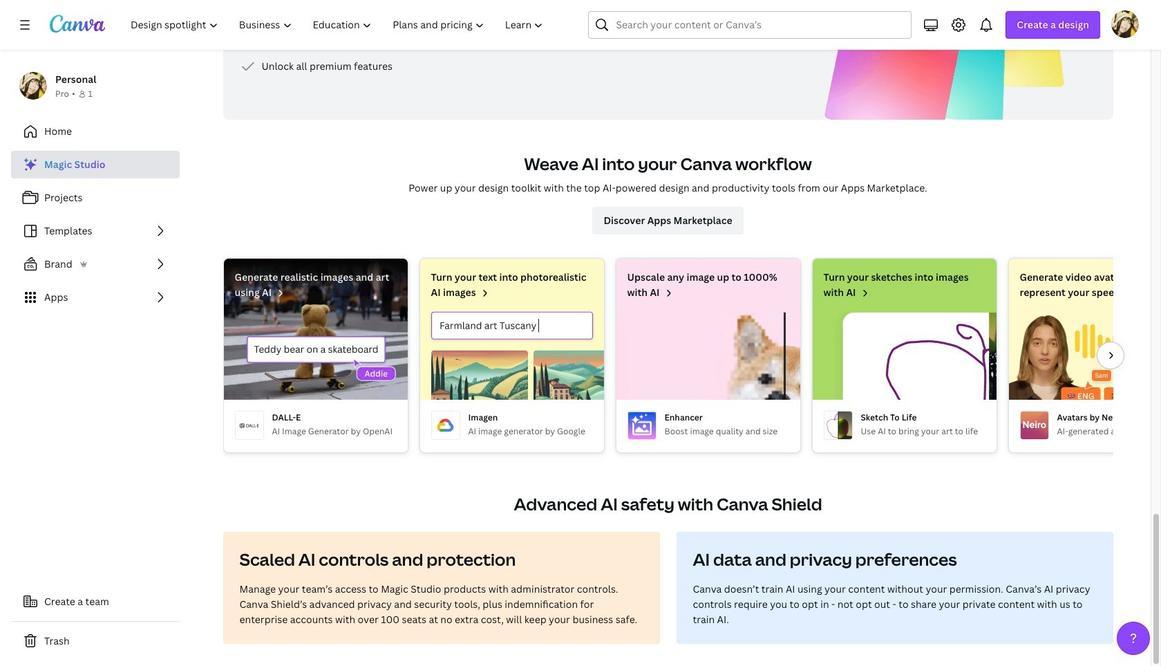Task type: describe. For each thing, give the bounding box(es) containing it.
stephanie aranda image
[[1112, 10, 1140, 38]]

Search search field
[[617, 12, 885, 38]]



Task type: locate. For each thing, give the bounding box(es) containing it.
top level navigation element
[[122, 11, 556, 39]]

list
[[11, 151, 180, 311]]

None search field
[[589, 11, 913, 39]]



Task type: vqa. For each thing, say whether or not it's contained in the screenshot.
'Top level navigation' element
yes



